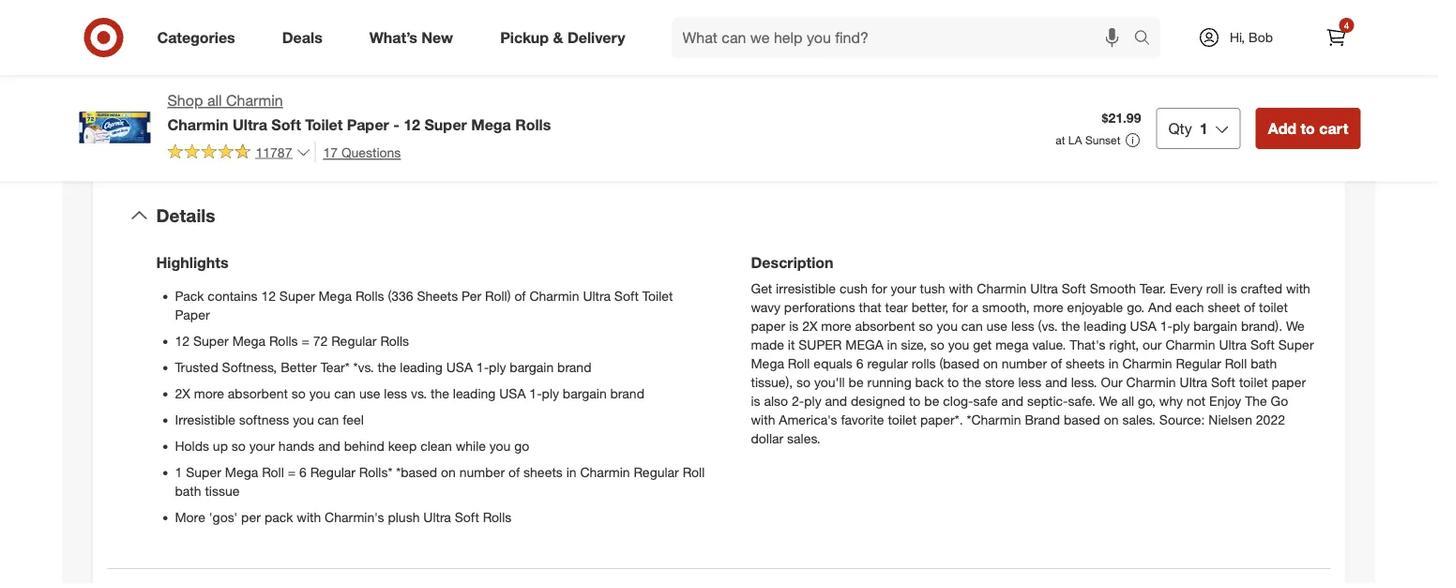 Task type: vqa. For each thing, say whether or not it's contained in the screenshot.
you
yes



Task type: locate. For each thing, give the bounding box(es) containing it.
of
[[515, 288, 526, 304], [1245, 299, 1256, 316], [1051, 356, 1063, 372], [509, 464, 520, 481]]

go,
[[1138, 393, 1156, 409]]

= inside '1 super mega roll = 6 regular rolls* *based on number of sheets in charmin regular roll bath tissue'
[[288, 464, 296, 481]]

0 horizontal spatial is
[[751, 393, 761, 409]]

1 horizontal spatial 2x
[[803, 318, 818, 334]]

leading up vs.
[[400, 359, 443, 376]]

sheets up the less.
[[1066, 356, 1105, 372]]

all left go,
[[1122, 393, 1135, 409]]

less up mega
[[1012, 318, 1035, 334]]

1 vertical spatial sales.
[[788, 431, 821, 447]]

0 horizontal spatial usa
[[446, 359, 473, 376]]

1 horizontal spatial bath
[[1251, 356, 1278, 372]]

0 vertical spatial sheets
[[1066, 356, 1105, 372]]

perforations
[[785, 299, 856, 316]]

$21.99
[[1102, 110, 1142, 126]]

1 vertical spatial for
[[953, 299, 968, 316]]

description get irresistible cush for your tush with charmin ultra soft smooth tear. every roll is crafted with wavy perforations that tear better, for a smooth, more enjoyable go. and each sheet of toilet paper is 2x more absorbent so you can use less (vs. the leading usa 1-ply bargain brand). we made it super mega in size, so you get mega value. that's right, our charmin ultra soft super mega roll equals 6 regular rolls (based on number of sheets in charmin regular roll bath tissue), so you'll be running back to the store less and less. our charmin ultra soft toilet paper is also 2-ply and designed to be clog-safe and septic-safe. we all go, why not enjoy the go with america's favorite toilet paper*. *charmin brand based on sales. source: nielsen 2022 dollar sales.
[[751, 253, 1315, 447]]

paper down pack
[[175, 307, 210, 323]]

use inside description get irresistible cush for your tush with charmin ultra soft smooth tear. every roll is crafted with wavy perforations that tear better, for a smooth, more enjoyable go. and each sheet of toilet paper is 2x more absorbent so you can use less (vs. the leading usa 1-ply bargain brand). we made it super mega in size, so you get mega value. that's right, our charmin ultra soft super mega roll equals 6 regular rolls (based on number of sheets in charmin regular roll bath tissue), so you'll be running back to the store less and less. our charmin ultra soft toilet paper is also 2-ply and designed to be clog-safe and septic-safe. we all go, why not enjoy the go with america's favorite toilet paper*. *charmin brand based on sales. source: nielsen 2022 dollar sales.
[[987, 318, 1008, 334]]

the
[[1062, 318, 1081, 334], [378, 359, 396, 376], [963, 374, 982, 391], [431, 386, 449, 402]]

absorbent up "softness"
[[228, 386, 288, 402]]

regular
[[868, 356, 908, 372]]

pickup & delivery link
[[484, 17, 649, 58]]

feel
[[343, 412, 364, 428]]

in
[[888, 337, 898, 353], [1109, 356, 1119, 372], [567, 464, 577, 481]]

1 horizontal spatial brand
[[611, 386, 645, 402]]

on down get
[[984, 356, 999, 372]]

keep
[[388, 438, 417, 455]]

0 horizontal spatial in
[[567, 464, 577, 481]]

add to cart button
[[1256, 108, 1361, 149]]

0 horizontal spatial 12
[[175, 333, 190, 349]]

0 vertical spatial use
[[987, 318, 1008, 334]]

paper inside pack contains 12 super mega rolls (336 sheets per roll) of charmin ultra soft toilet paper
[[175, 307, 210, 323]]

toilet up the
[[1240, 374, 1269, 391]]

mega up tissue
[[225, 464, 258, 481]]

bath inside '1 super mega roll = 6 regular rolls* *based on number of sheets in charmin regular roll bath tissue'
[[175, 483, 201, 500]]

super up '12 super mega rolls = 72 regular rolls'
[[280, 288, 315, 304]]

sales. down america's
[[788, 431, 821, 447]]

0 vertical spatial 12
[[404, 115, 421, 134]]

leading down enjoyable
[[1084, 318, 1127, 334]]

toilet inside pack contains 12 super mega rolls (336 sheets per roll) of charmin ultra soft toilet paper
[[643, 288, 673, 304]]

enjoyable
[[1068, 299, 1124, 316]]

shop
[[168, 92, 203, 110]]

12 up trusted
[[175, 333, 190, 349]]

sheets
[[1066, 356, 1105, 372], [524, 464, 563, 481]]

2 vertical spatial leading
[[453, 386, 496, 402]]

1 vertical spatial 6
[[299, 464, 307, 481]]

all inside description get irresistible cush for your tush with charmin ultra soft smooth tear. every roll is crafted with wavy perforations that tear better, for a smooth, more enjoyable go. and each sheet of toilet paper is 2x more absorbent so you can use less (vs. the leading usa 1-ply bargain brand). we made it super mega in size, so you get mega value. that's right, our charmin ultra soft super mega roll equals 6 regular rolls (based on number of sheets in charmin regular roll bath tissue), so you'll be running back to the store less and less. our charmin ultra soft toilet paper is also 2-ply and designed to be clog-safe and septic-safe. we all go, why not enjoy the go with america's favorite toilet paper*. *charmin brand based on sales. source: nielsen 2022 dollar sales.
[[1122, 393, 1135, 409]]

toilet down designed
[[888, 412, 917, 428]]

cush
[[840, 280, 868, 297]]

tear
[[886, 299, 908, 316]]

per
[[462, 288, 482, 304]]

and down the "store"
[[1002, 393, 1024, 409]]

1 vertical spatial toilet
[[1240, 374, 1269, 391]]

sales. down go,
[[1123, 412, 1156, 428]]

2022
[[1257, 412, 1286, 428]]

1 vertical spatial toilet
[[643, 288, 673, 304]]

sheets down go
[[524, 464, 563, 481]]

0 vertical spatial we
[[1287, 318, 1305, 334]]

on inside '1 super mega roll = 6 regular rolls* *based on number of sheets in charmin regular roll bath tissue'
[[441, 464, 456, 481]]

safe
[[974, 393, 998, 409]]

roll
[[1207, 280, 1224, 297]]

image gallery element
[[77, 0, 697, 84]]

brand
[[558, 359, 592, 376], [611, 386, 645, 402]]

your down "softness"
[[249, 438, 275, 455]]

1 horizontal spatial sales.
[[1123, 412, 1156, 428]]

0 vertical spatial be
[[849, 374, 864, 391]]

2 horizontal spatial bargain
[[1194, 318, 1238, 334]]

sunset
[[1086, 133, 1121, 147]]

rolls left the (336
[[356, 288, 384, 304]]

12 right contains
[[261, 288, 276, 304]]

0 horizontal spatial 6
[[299, 464, 307, 481]]

bath down brand).
[[1251, 356, 1278, 372]]

be down back on the right bottom
[[925, 393, 940, 409]]

1 vertical spatial sheets
[[524, 464, 563, 481]]

rolls inside pack contains 12 super mega rolls (336 sheets per roll) of charmin ultra soft toilet paper
[[356, 288, 384, 304]]

0 vertical spatial toilet
[[1260, 299, 1288, 316]]

0 horizontal spatial paper
[[175, 307, 210, 323]]

and down 'you'll'
[[826, 393, 848, 409]]

you
[[937, 318, 958, 334], [949, 337, 970, 353], [310, 386, 331, 402], [293, 412, 314, 428], [490, 438, 511, 455]]

usa inside description get irresistible cush for your tush with charmin ultra soft smooth tear. every roll is crafted with wavy perforations that tear better, for a smooth, more enjoyable go. and each sheet of toilet paper is 2x more absorbent so you can use less (vs. the leading usa 1-ply bargain brand). we made it super mega in size, so you get mega value. that's right, our charmin ultra soft super mega roll equals 6 regular rolls (based on number of sheets in charmin regular roll bath tissue), so you'll be running back to the store less and less. our charmin ultra soft toilet paper is also 2-ply and designed to be clog-safe and septic-safe. we all go, why not enjoy the go with america's favorite toilet paper*. *charmin brand based on sales. source: nielsen 2022 dollar sales.
[[1131, 318, 1157, 334]]

11787
[[256, 144, 292, 160]]

to inside button
[[1301, 119, 1316, 137]]

6 inside description get irresistible cush for your tush with charmin ultra soft smooth tear. every roll is crafted with wavy perforations that tear better, for a smooth, more enjoyable go. and each sheet of toilet paper is 2x more absorbent so you can use less (vs. the leading usa 1-ply bargain brand). we made it super mega in size, so you get mega value. that's right, our charmin ultra soft super mega roll equals 6 regular rolls (based on number of sheets in charmin regular roll bath tissue), so you'll be running back to the store less and less. our charmin ultra soft toilet paper is also 2-ply and designed to be clog-safe and septic-safe. we all go, why not enjoy the go with america's favorite toilet paper*. *charmin brand based on sales. source: nielsen 2022 dollar sales.
[[857, 356, 864, 372]]

rolls down "pickup"
[[515, 115, 551, 134]]

1 vertical spatial is
[[789, 318, 799, 334]]

ultra inside pack contains 12 super mega rolls (336 sheets per roll) of charmin ultra soft toilet paper
[[583, 288, 611, 304]]

mega down "pickup"
[[471, 115, 511, 134]]

with
[[949, 280, 974, 297], [1287, 280, 1311, 297], [751, 412, 776, 428], [297, 509, 321, 526]]

more up (vs.
[[1034, 299, 1064, 316]]

charmin ultra soft toilet paper, 5 of 13 image
[[77, 0, 380, 27]]

can
[[962, 318, 983, 334], [334, 386, 356, 402], [318, 412, 339, 428]]

more
[[175, 509, 205, 526]]

2 horizontal spatial 12
[[404, 115, 421, 134]]

bath
[[1251, 356, 1278, 372], [175, 483, 201, 500]]

use down *vs.
[[359, 386, 380, 402]]

pickup
[[500, 28, 549, 47]]

0 horizontal spatial 1
[[175, 464, 182, 481]]

toilet up brand).
[[1260, 299, 1288, 316]]

2x down perforations
[[803, 318, 818, 334]]

mega
[[471, 115, 511, 134], [319, 288, 352, 304], [232, 333, 266, 349], [751, 356, 785, 372], [225, 464, 258, 481]]

0 horizontal spatial 1-
[[477, 359, 489, 376]]

0 vertical spatial sales.
[[1123, 412, 1156, 428]]

brand
[[1025, 412, 1061, 428]]

charmin inside pack contains 12 super mega rolls (336 sheets per roll) of charmin ultra soft toilet paper
[[530, 288, 580, 304]]

1 horizontal spatial toilet
[[643, 288, 673, 304]]

all right shop
[[207, 92, 222, 110]]

1 horizontal spatial 6
[[857, 356, 864, 372]]

0 horizontal spatial to
[[909, 393, 921, 409]]

0 vertical spatial paper
[[347, 115, 389, 134]]

1 horizontal spatial be
[[925, 393, 940, 409]]

number
[[1002, 356, 1048, 372], [460, 464, 505, 481]]

0 horizontal spatial brand
[[558, 359, 592, 376]]

super right -
[[425, 115, 467, 134]]

1 vertical spatial number
[[460, 464, 505, 481]]

use
[[987, 318, 1008, 334], [359, 386, 380, 402]]

usa down go.
[[1131, 318, 1157, 334]]

you down better,
[[937, 318, 958, 334]]

1 horizontal spatial usa
[[500, 386, 526, 402]]

1 horizontal spatial paper
[[347, 115, 389, 134]]

2 vertical spatial is
[[751, 393, 761, 409]]

0 vertical spatial 2x
[[803, 318, 818, 334]]

0 horizontal spatial be
[[849, 374, 864, 391]]

rolls up better
[[269, 333, 298, 349]]

*vs.
[[353, 359, 374, 376]]

roll
[[788, 356, 810, 372], [1226, 356, 1248, 372], [262, 464, 284, 481], [683, 464, 705, 481]]

6 down mega
[[857, 356, 864, 372]]

trusted
[[175, 359, 218, 376]]

to
[[1301, 119, 1316, 137], [948, 374, 960, 391], [909, 393, 921, 409]]

paper
[[347, 115, 389, 134], [175, 307, 210, 323]]

details button
[[107, 186, 1331, 246]]

2 vertical spatial on
[[441, 464, 456, 481]]

2x down trusted
[[175, 386, 190, 402]]

and
[[1046, 374, 1068, 391], [826, 393, 848, 409], [1002, 393, 1024, 409], [318, 438, 340, 455]]

1 vertical spatial use
[[359, 386, 380, 402]]

= for roll
[[288, 464, 296, 481]]

leading up while
[[453, 386, 496, 402]]

number down mega
[[1002, 356, 1048, 372]]

1 horizontal spatial 12
[[261, 288, 276, 304]]

1 vertical spatial your
[[249, 438, 275, 455]]

mega up 72
[[319, 288, 352, 304]]

we right brand).
[[1287, 318, 1305, 334]]

-
[[394, 115, 400, 134]]

toilet
[[305, 115, 343, 134], [643, 288, 673, 304]]

with up the dollar
[[751, 412, 776, 428]]

2 horizontal spatial 1-
[[1161, 318, 1173, 334]]

paper up questions
[[347, 115, 389, 134]]

12 super mega rolls = 72 regular rolls
[[175, 333, 409, 349]]

less
[[1012, 318, 1035, 334], [1019, 374, 1042, 391], [384, 386, 407, 402]]

soft inside pack contains 12 super mega rolls (336 sheets per roll) of charmin ultra soft toilet paper
[[615, 288, 639, 304]]

2 horizontal spatial usa
[[1131, 318, 1157, 334]]

on right based
[[1104, 412, 1119, 428]]

so up rolls
[[931, 337, 945, 353]]

1 horizontal spatial =
[[302, 333, 310, 349]]

1- down and
[[1161, 318, 1173, 334]]

0 horizontal spatial use
[[359, 386, 380, 402]]

is
[[1228, 280, 1238, 297], [789, 318, 799, 334], [751, 393, 761, 409]]

the
[[1246, 393, 1268, 409]]

is left also
[[751, 393, 761, 409]]

0 vertical spatial brand
[[558, 359, 592, 376]]

your up tear
[[891, 280, 917, 297]]

12 inside pack contains 12 super mega rolls (336 sheets per roll) of charmin ultra soft toilet paper
[[261, 288, 276, 304]]

to right add
[[1301, 119, 1316, 137]]

0 horizontal spatial bath
[[175, 483, 201, 500]]

on
[[984, 356, 999, 372], [1104, 412, 1119, 428], [441, 464, 456, 481]]

1 vertical spatial be
[[925, 393, 940, 409]]

0 vertical spatial for
[[872, 280, 888, 297]]

0 horizontal spatial on
[[441, 464, 456, 481]]

= down hands
[[288, 464, 296, 481]]

your inside description get irresistible cush for your tush with charmin ultra soft smooth tear. every roll is crafted with wavy perforations that tear better, for a smooth, more enjoyable go. and each sheet of toilet paper is 2x more absorbent so you can use less (vs. the leading usa 1-ply bargain brand). we made it super mega in size, so you get mega value. that's right, our charmin ultra soft super mega roll equals 6 regular rolls (based on number of sheets in charmin regular roll bath tissue), so you'll be running back to the store less and less. our charmin ultra soft toilet paper is also 2-ply and designed to be clog-safe and septic-safe. we all go, why not enjoy the go with america's favorite toilet paper*. *charmin brand based on sales. source: nielsen 2022 dollar sales.
[[891, 280, 917, 297]]

1 horizontal spatial 1-
[[530, 386, 542, 402]]

made
[[751, 337, 785, 353]]

number down while
[[460, 464, 505, 481]]

for left the a
[[953, 299, 968, 316]]

1 down holds
[[175, 464, 182, 481]]

bargain inside description get irresistible cush for your tush with charmin ultra soft smooth tear. every roll is crafted with wavy perforations that tear better, for a smooth, more enjoyable go. and each sheet of toilet paper is 2x more absorbent so you can use less (vs. the leading usa 1-ply bargain brand). we made it super mega in size, so you get mega value. that's right, our charmin ultra soft super mega roll equals 6 regular rolls (based on number of sheets in charmin regular roll bath tissue), so you'll be running back to the store less and less. our charmin ultra soft toilet paper is also 2-ply and designed to be clog-safe and septic-safe. we all go, why not enjoy the go with america's favorite toilet paper*. *charmin brand based on sales. source: nielsen 2022 dollar sales.
[[1194, 318, 1238, 334]]

running
[[868, 374, 912, 391]]

sales.
[[1123, 412, 1156, 428], [788, 431, 821, 447]]

1- down per
[[477, 359, 489, 376]]

0 horizontal spatial toilet
[[305, 115, 343, 134]]

the down (based
[[963, 374, 982, 391]]

0 vertical spatial bath
[[1251, 356, 1278, 372]]

charmin inside '1 super mega roll = 6 regular rolls* *based on number of sheets in charmin regular roll bath tissue'
[[580, 464, 630, 481]]

1 vertical spatial bath
[[175, 483, 201, 500]]

1 horizontal spatial more
[[822, 318, 852, 334]]

can up feel
[[334, 386, 356, 402]]

1 right qty
[[1200, 119, 1209, 137]]

soft inside 'shop all charmin charmin ultra soft toilet paper - 12 super mega rolls'
[[272, 115, 301, 134]]

of right roll)
[[515, 288, 526, 304]]

paper up go
[[1272, 374, 1307, 391]]

0 vertical spatial in
[[888, 337, 898, 353]]

2 vertical spatial bargain
[[563, 386, 607, 402]]

0 vertical spatial 1-
[[1161, 318, 1173, 334]]

2 vertical spatial can
[[318, 412, 339, 428]]

pack
[[265, 509, 293, 526]]

tissue
[[205, 483, 240, 500]]

rolls
[[912, 356, 936, 372]]

1 vertical spatial 2x
[[175, 386, 190, 402]]

regular inside description get irresistible cush for your tush with charmin ultra soft smooth tear. every roll is crafted with wavy perforations that tear better, for a smooth, more enjoyable go. and each sheet of toilet paper is 2x more absorbent so you can use less (vs. the leading usa 1-ply bargain brand). we made it super mega in size, so you get mega value. that's right, our charmin ultra soft super mega roll equals 6 regular rolls (based on number of sheets in charmin regular roll bath tissue), so you'll be running back to the store less and less. our charmin ultra soft toilet paper is also 2-ply and designed to be clog-safe and septic-safe. we all go, why not enjoy the go with america's favorite toilet paper*. *charmin brand based on sales. source: nielsen 2022 dollar sales.
[[1177, 356, 1222, 372]]

bath up more
[[175, 483, 201, 500]]

1 vertical spatial brand
[[611, 386, 645, 402]]

more 'gos' per pack with charmin's plush ultra soft rolls
[[175, 509, 512, 526]]

super down brand).
[[1279, 337, 1315, 353]]

less.
[[1072, 374, 1098, 391]]

super up tissue
[[186, 464, 221, 481]]

is right roll
[[1228, 280, 1238, 297]]

mega down made
[[751, 356, 785, 372]]

0 vertical spatial paper
[[751, 318, 786, 334]]

of down go
[[509, 464, 520, 481]]

for up the that in the bottom right of the page
[[872, 280, 888, 297]]

= left 72
[[302, 333, 310, 349]]

1- up go
[[530, 386, 542, 402]]

'gos'
[[209, 509, 238, 526]]

0 vertical spatial 1
[[1200, 119, 1209, 137]]

= for rolls
[[302, 333, 310, 349]]

hands
[[279, 438, 315, 455]]

0 vertical spatial leading
[[1084, 318, 1127, 334]]

ultra inside 'shop all charmin charmin ultra soft toilet paper - 12 super mega rolls'
[[233, 115, 267, 134]]

ply
[[1173, 318, 1190, 334], [489, 359, 506, 376], [542, 386, 559, 402], [805, 393, 822, 409]]

1- inside description get irresistible cush for your tush with charmin ultra soft smooth tear. every roll is crafted with wavy perforations that tear better, for a smooth, more enjoyable go. and each sheet of toilet paper is 2x more absorbent so you can use less (vs. the leading usa 1-ply bargain brand). we made it super mega in size, so you get mega value. that's right, our charmin ultra soft super mega roll equals 6 regular rolls (based on number of sheets in charmin regular roll bath tissue), so you'll be running back to the store less and less. our charmin ultra soft toilet paper is also 2-ply and designed to be clog-safe and septic-safe. we all go, why not enjoy the go with america's favorite toilet paper*. *charmin brand based on sales. source: nielsen 2022 dollar sales.
[[1161, 318, 1173, 334]]

1 horizontal spatial use
[[987, 318, 1008, 334]]

super inside 'shop all charmin charmin ultra soft toilet paper - 12 super mega rolls'
[[425, 115, 467, 134]]

favorite
[[841, 412, 885, 428]]

6 down hands
[[299, 464, 307, 481]]

17 questions
[[323, 144, 401, 160]]

to down back on the right bottom
[[909, 393, 921, 409]]

can inside description get irresistible cush for your tush with charmin ultra soft smooth tear. every roll is crafted with wavy perforations that tear better, for a smooth, more enjoyable go. and each sheet of toilet paper is 2x more absorbent so you can use less (vs. the leading usa 1-ply bargain brand). we made it super mega in size, so you get mega value. that's right, our charmin ultra soft super mega roll equals 6 regular rolls (based on number of sheets in charmin regular roll bath tissue), so you'll be running back to the store less and less. our charmin ultra soft toilet paper is also 2-ply and designed to be clog-safe and septic-safe. we all go, why not enjoy the go with america's favorite toilet paper*. *charmin brand based on sales. source: nielsen 2022 dollar sales.
[[962, 318, 983, 334]]

more up irresistible
[[194, 386, 224, 402]]

mega inside '1 super mega roll = 6 regular rolls* *based on number of sheets in charmin regular roll bath tissue'
[[225, 464, 258, 481]]

is up it at the right bottom
[[789, 318, 799, 334]]

0 horizontal spatial =
[[288, 464, 296, 481]]

hi, bob
[[1230, 29, 1274, 46]]

what's new
[[370, 28, 453, 47]]

softness
[[239, 412, 289, 428]]

rolls inside 'shop all charmin charmin ultra soft toilet paper - 12 super mega rolls'
[[515, 115, 551, 134]]

on down clean
[[441, 464, 456, 481]]

1 horizontal spatial all
[[1122, 393, 1135, 409]]

search button
[[1126, 17, 1171, 62]]

1 vertical spatial we
[[1100, 393, 1118, 409]]

smooth
[[1090, 280, 1137, 297]]

holds
[[175, 438, 209, 455]]

also
[[764, 393, 789, 409]]

usa up go
[[500, 386, 526, 402]]

0 vertical spatial bargain
[[1194, 318, 1238, 334]]

super
[[425, 115, 467, 134], [280, 288, 315, 304], [193, 333, 229, 349], [1279, 337, 1315, 353], [186, 464, 221, 481]]

that's
[[1070, 337, 1106, 353]]

you up hands
[[293, 412, 314, 428]]

2 horizontal spatial is
[[1228, 280, 1238, 297]]

1 horizontal spatial bargain
[[563, 386, 607, 402]]

all
[[207, 92, 222, 110], [1122, 393, 1135, 409]]

you up (based
[[949, 337, 970, 353]]

paper up made
[[751, 318, 786, 334]]

at
[[1056, 133, 1066, 147]]

sheets inside description get irresistible cush for your tush with charmin ultra soft smooth tear. every roll is crafted with wavy perforations that tear better, for a smooth, more enjoyable go. and each sheet of toilet paper is 2x more absorbent so you can use less (vs. the leading usa 1-ply bargain brand). we made it super mega in size, so you get mega value. that's right, our charmin ultra soft super mega roll equals 6 regular rolls (based on number of sheets in charmin regular roll bath tissue), so you'll be running back to the store less and less. our charmin ultra soft toilet paper is also 2-ply and designed to be clog-safe and septic-safe. we all go, why not enjoy the go with america's favorite toilet paper*. *charmin brand based on sales. source: nielsen 2022 dollar sales.
[[1066, 356, 1105, 372]]

details
[[156, 205, 215, 226]]

12 inside 'shop all charmin charmin ultra soft toilet paper - 12 super mega rolls'
[[404, 115, 421, 134]]

and up the septic-
[[1046, 374, 1068, 391]]

the right (vs.
[[1062, 318, 1081, 334]]

source:
[[1160, 412, 1206, 428]]

12 right -
[[404, 115, 421, 134]]

0 horizontal spatial number
[[460, 464, 505, 481]]

with up the a
[[949, 280, 974, 297]]

0 vertical spatial usa
[[1131, 318, 1157, 334]]

(based
[[940, 356, 980, 372]]

irresistible
[[175, 412, 236, 428]]

super inside '1 super mega roll = 6 regular rolls* *based on number of sheets in charmin regular roll bath tissue'
[[186, 464, 221, 481]]

charmin ultra soft toilet paper, 6 of 13 image
[[395, 0, 697, 27]]

super up trusted
[[193, 333, 229, 349]]

4 link
[[1316, 17, 1358, 58]]

0 horizontal spatial absorbent
[[228, 386, 288, 402]]

of down value.
[[1051, 356, 1063, 372]]

0 vertical spatial on
[[984, 356, 999, 372]]

What can we help you find? suggestions appear below search field
[[672, 17, 1139, 58]]

1 vertical spatial in
[[1109, 356, 1119, 372]]

with right crafted
[[1287, 280, 1311, 297]]

pickup & delivery
[[500, 28, 626, 47]]

can down the a
[[962, 318, 983, 334]]

0 horizontal spatial more
[[194, 386, 224, 402]]

leading
[[1084, 318, 1127, 334], [400, 359, 443, 376], [453, 386, 496, 402]]

for
[[872, 280, 888, 297], [953, 299, 968, 316]]

2 vertical spatial in
[[567, 464, 577, 481]]

1-
[[1161, 318, 1173, 334], [477, 359, 489, 376], [530, 386, 542, 402]]

image of charmin ultra soft toilet paper - 12 super mega rolls image
[[77, 90, 153, 165]]

absorbent down tear
[[855, 318, 916, 334]]

can left feel
[[318, 412, 339, 428]]

1 vertical spatial paper
[[1272, 374, 1307, 391]]

0 horizontal spatial all
[[207, 92, 222, 110]]



Task type: describe. For each thing, give the bounding box(es) containing it.
*charmin
[[967, 412, 1022, 428]]

go
[[1271, 393, 1289, 409]]

size,
[[901, 337, 927, 353]]

in inside '1 super mega roll = 6 regular rolls* *based on number of sheets in charmin regular roll bath tissue'
[[567, 464, 577, 481]]

highlights
[[156, 253, 229, 272]]

based
[[1064, 412, 1101, 428]]

shop all charmin charmin ultra soft toilet paper - 12 super mega rolls
[[168, 92, 551, 134]]

all inside 'shop all charmin charmin ultra soft toilet paper - 12 super mega rolls'
[[207, 92, 222, 110]]

and right hands
[[318, 438, 340, 455]]

2 vertical spatial toilet
[[888, 412, 917, 428]]

and
[[1149, 299, 1173, 316]]

go
[[515, 438, 530, 455]]

better
[[281, 359, 317, 376]]

0 horizontal spatial your
[[249, 438, 275, 455]]

add to cart
[[1269, 119, 1349, 137]]

designed
[[851, 393, 906, 409]]

1 vertical spatial absorbent
[[228, 386, 288, 402]]

not
[[1187, 393, 1206, 409]]

2 vertical spatial 1-
[[530, 386, 542, 402]]

safe.
[[1069, 393, 1096, 409]]

absorbent inside description get irresistible cush for your tush with charmin ultra soft smooth tear. every roll is crafted with wavy perforations that tear better, for a smooth, more enjoyable go. and each sheet of toilet paper is 2x more absorbent so you can use less (vs. the leading usa 1-ply bargain brand). we made it super mega in size, so you get mega value. that's right, our charmin ultra soft super mega roll equals 6 regular rolls (based on number of sheets in charmin regular roll bath tissue), so you'll be running back to the store less and less. our charmin ultra soft toilet paper is also 2-ply and designed to be clog-safe and septic-safe. we all go, why not enjoy the go with america's favorite toilet paper*. *charmin brand based on sales. source: nielsen 2022 dollar sales.
[[855, 318, 916, 334]]

11787 link
[[168, 142, 311, 165]]

you left go
[[490, 438, 511, 455]]

delivery
[[568, 28, 626, 47]]

rolls*
[[359, 464, 393, 481]]

you down tear*
[[310, 386, 331, 402]]

tissue),
[[751, 374, 793, 391]]

clean
[[421, 438, 452, 455]]

deals link
[[266, 17, 346, 58]]

contains
[[208, 288, 258, 304]]

2 horizontal spatial on
[[1104, 412, 1119, 428]]

2 vertical spatial to
[[909, 393, 921, 409]]

&
[[553, 28, 564, 47]]

of inside '1 super mega roll = 6 regular rolls* *based on number of sheets in charmin regular roll bath tissue'
[[509, 464, 520, 481]]

description
[[751, 253, 834, 272]]

sheet
[[1208, 299, 1241, 316]]

categories
[[157, 28, 235, 47]]

0 horizontal spatial for
[[872, 280, 888, 297]]

charmin's
[[325, 509, 384, 526]]

mega inside pack contains 12 super mega rolls (336 sheets per roll) of charmin ultra soft toilet paper
[[319, 288, 352, 304]]

trusted softness, better tear* *vs. the leading usa 1-ply bargain brand
[[175, 359, 592, 376]]

1 horizontal spatial on
[[984, 356, 999, 372]]

1 vertical spatial usa
[[446, 359, 473, 376]]

so down better,
[[919, 318, 933, 334]]

tear.
[[1140, 280, 1167, 297]]

2 vertical spatial more
[[194, 386, 224, 402]]

0 horizontal spatial 2x
[[175, 386, 190, 402]]

super inside pack contains 12 super mega rolls (336 sheets per roll) of charmin ultra soft toilet paper
[[280, 288, 315, 304]]

super inside description get irresistible cush for your tush with charmin ultra soft smooth tear. every roll is crafted with wavy perforations that tear better, for a smooth, more enjoyable go. and each sheet of toilet paper is 2x more absorbent so you can use less (vs. the leading usa 1-ply bargain brand). we made it super mega in size, so you get mega value. that's right, our charmin ultra soft super mega roll equals 6 regular rolls (based on number of sheets in charmin regular roll bath tissue), so you'll be running back to the store less and less. our charmin ultra soft toilet paper is also 2-ply and designed to be clog-safe and septic-safe. we all go, why not enjoy the go with america's favorite toilet paper*. *charmin brand based on sales. source: nielsen 2022 dollar sales.
[[1279, 337, 1315, 353]]

cart
[[1320, 119, 1349, 137]]

wavy
[[751, 299, 781, 316]]

of inside pack contains 12 super mega rolls (336 sheets per roll) of charmin ultra soft toilet paper
[[515, 288, 526, 304]]

2x more absorbent so you can use less vs. the leading usa 1-ply bargain brand
[[175, 386, 645, 402]]

smooth,
[[983, 299, 1030, 316]]

search
[[1126, 30, 1171, 48]]

4
[[1345, 19, 1350, 31]]

get
[[973, 337, 992, 353]]

2 horizontal spatial more
[[1034, 299, 1064, 316]]

every
[[1170, 280, 1203, 297]]

the right vs.
[[431, 386, 449, 402]]

1 inside '1 super mega roll = 6 regular rolls* *based on number of sheets in charmin regular roll bath tissue'
[[175, 464, 182, 481]]

72
[[313, 333, 328, 349]]

1 vertical spatial can
[[334, 386, 356, 402]]

enjoy
[[1210, 393, 1242, 409]]

pack contains 12 super mega rolls (336 sheets per roll) of charmin ultra soft toilet paper
[[175, 288, 673, 323]]

store
[[986, 374, 1015, 391]]

2x inside description get irresistible cush for your tush with charmin ultra soft smooth tear. every roll is crafted with wavy perforations that tear better, for a smooth, more enjoyable go. and each sheet of toilet paper is 2x more absorbent so you can use less (vs. the leading usa 1-ply bargain brand). we made it super mega in size, so you get mega value. that's right, our charmin ultra soft super mega roll equals 6 regular rolls (based on number of sheets in charmin regular roll bath tissue), so you'll be running back to the store less and less. our charmin ultra soft toilet paper is also 2-ply and designed to be clog-safe and septic-safe. we all go, why not enjoy the go with america's favorite toilet paper*. *charmin brand based on sales. source: nielsen 2022 dollar sales.
[[803, 318, 818, 334]]

that
[[859, 299, 882, 316]]

of down crafted
[[1245, 299, 1256, 316]]

1 vertical spatial 1-
[[477, 359, 489, 376]]

irresistible
[[776, 280, 836, 297]]

2 vertical spatial 12
[[175, 333, 190, 349]]

6 inside '1 super mega roll = 6 regular rolls* *based on number of sheets in charmin regular roll bath tissue'
[[299, 464, 307, 481]]

0 horizontal spatial paper
[[751, 318, 786, 334]]

1 horizontal spatial for
[[953, 299, 968, 316]]

so up 2-
[[797, 374, 811, 391]]

1 horizontal spatial leading
[[453, 386, 496, 402]]

a
[[972, 299, 979, 316]]

what's
[[370, 28, 418, 47]]

1 horizontal spatial is
[[789, 318, 799, 334]]

17 questions link
[[315, 142, 401, 163]]

tear*
[[321, 359, 350, 376]]

paper inside 'shop all charmin charmin ultra soft toilet paper - 12 super mega rolls'
[[347, 115, 389, 134]]

mega
[[996, 337, 1029, 353]]

1 vertical spatial more
[[822, 318, 852, 334]]

qty
[[1169, 119, 1193, 137]]

number inside '1 super mega roll = 6 regular rolls* *based on number of sheets in charmin regular roll bath tissue'
[[460, 464, 505, 481]]

you'll
[[815, 374, 845, 391]]

la
[[1069, 133, 1083, 147]]

2 vertical spatial usa
[[500, 386, 526, 402]]

less up the septic-
[[1019, 374, 1042, 391]]

mega up softness,
[[232, 333, 266, 349]]

(336
[[388, 288, 413, 304]]

so right up
[[232, 438, 246, 455]]

1 horizontal spatial to
[[948, 374, 960, 391]]

pack
[[175, 288, 204, 304]]

get
[[751, 280, 773, 297]]

1 horizontal spatial 1
[[1200, 119, 1209, 137]]

rolls down '1 super mega roll = 6 regular rolls* *based on number of sheets in charmin regular roll bath tissue'
[[483, 509, 512, 526]]

our
[[1101, 374, 1123, 391]]

crafted
[[1241, 280, 1283, 297]]

right,
[[1110, 337, 1140, 353]]

mega inside 'shop all charmin charmin ultra soft toilet paper - 12 super mega rolls'
[[471, 115, 511, 134]]

why
[[1160, 393, 1184, 409]]

better,
[[912, 299, 949, 316]]

the right *vs.
[[378, 359, 396, 376]]

less left vs.
[[384, 386, 407, 402]]

toilet inside 'shop all charmin charmin ultra soft toilet paper - 12 super mega rolls'
[[305, 115, 343, 134]]

0 vertical spatial is
[[1228, 280, 1238, 297]]

sheets inside '1 super mega roll = 6 regular rolls* *based on number of sheets in charmin regular roll bath tissue'
[[524, 464, 563, 481]]

bob
[[1249, 29, 1274, 46]]

0 horizontal spatial we
[[1100, 393, 1118, 409]]

bath inside description get irresistible cush for your tush with charmin ultra soft smooth tear. every roll is crafted with wavy perforations that tear better, for a smooth, more enjoyable go. and each sheet of toilet paper is 2x more absorbent so you can use less (vs. the leading usa 1-ply bargain brand). we made it super mega in size, so you get mega value. that's right, our charmin ultra soft super mega roll equals 6 regular rolls (based on number of sheets in charmin regular roll bath tissue), so you'll be running back to the store less and less. our charmin ultra soft toilet paper is also 2-ply and designed to be clog-safe and septic-safe. we all go, why not enjoy the go with america's favorite toilet paper*. *charmin brand based on sales. source: nielsen 2022 dollar sales.
[[1251, 356, 1278, 372]]

mega inside description get irresistible cush for your tush with charmin ultra soft smooth tear. every roll is crafted with wavy perforations that tear better, for a smooth, more enjoyable go. and each sheet of toilet paper is 2x more absorbent so you can use less (vs. the leading usa 1-ply bargain brand). we made it super mega in size, so you get mega value. that's right, our charmin ultra soft super mega roll equals 6 regular rolls (based on number of sheets in charmin regular roll bath tissue), so you'll be running back to the store less and less. our charmin ultra soft toilet paper is also 2-ply and designed to be clog-safe and septic-safe. we all go, why not enjoy the go with america's favorite toilet paper*. *charmin brand based on sales. source: nielsen 2022 dollar sales.
[[751, 356, 785, 372]]

2 horizontal spatial in
[[1109, 356, 1119, 372]]

our
[[1143, 337, 1162, 353]]

vs.
[[411, 386, 427, 402]]

1 horizontal spatial paper
[[1272, 374, 1307, 391]]

nielsen
[[1209, 412, 1253, 428]]

17
[[323, 144, 338, 160]]

go.
[[1127, 299, 1145, 316]]

qty 1
[[1169, 119, 1209, 137]]

leading inside description get irresistible cush for your tush with charmin ultra soft smooth tear. every roll is crafted with wavy perforations that tear better, for a smooth, more enjoyable go. and each sheet of toilet paper is 2x more absorbent so you can use less (vs. the leading usa 1-ply bargain brand). we made it super mega in size, so you get mega value. that's right, our charmin ultra soft super mega roll equals 6 regular rolls (based on number of sheets in charmin regular roll bath tissue), so you'll be running back to the store less and less. our charmin ultra soft toilet paper is also 2-ply and designed to be clog-safe and septic-safe. we all go, why not enjoy the go with america's favorite toilet paper*. *charmin brand based on sales. source: nielsen 2022 dollar sales.
[[1084, 318, 1127, 334]]

plush
[[388, 509, 420, 526]]

so down better
[[292, 386, 306, 402]]

with right pack
[[297, 509, 321, 526]]

hi,
[[1230, 29, 1246, 46]]

0 horizontal spatial leading
[[400, 359, 443, 376]]

number inside description get irresistible cush for your tush with charmin ultra soft smooth tear. every roll is crafted with wavy perforations that tear better, for a smooth, more enjoyable go. and each sheet of toilet paper is 2x more absorbent so you can use less (vs. the leading usa 1-ply bargain brand). we made it super mega in size, so you get mega value. that's right, our charmin ultra soft super mega roll equals 6 regular rolls (based on number of sheets in charmin regular roll bath tissue), so you'll be running back to the store less and less. our charmin ultra soft toilet paper is also 2-ply and designed to be clog-safe and septic-safe. we all go, why not enjoy the go with america's favorite toilet paper*. *charmin brand based on sales. source: nielsen 2022 dollar sales.
[[1002, 356, 1048, 372]]

(vs.
[[1039, 318, 1058, 334]]

paper*.
[[921, 412, 964, 428]]

per
[[241, 509, 261, 526]]

while
[[456, 438, 486, 455]]

deals
[[282, 28, 323, 47]]

rolls up trusted softness, better tear* *vs. the leading usa 1-ply bargain brand
[[381, 333, 409, 349]]

1 horizontal spatial we
[[1287, 318, 1305, 334]]

holds up so your hands and behind keep clean while you go
[[175, 438, 530, 455]]

1 vertical spatial bargain
[[510, 359, 554, 376]]



